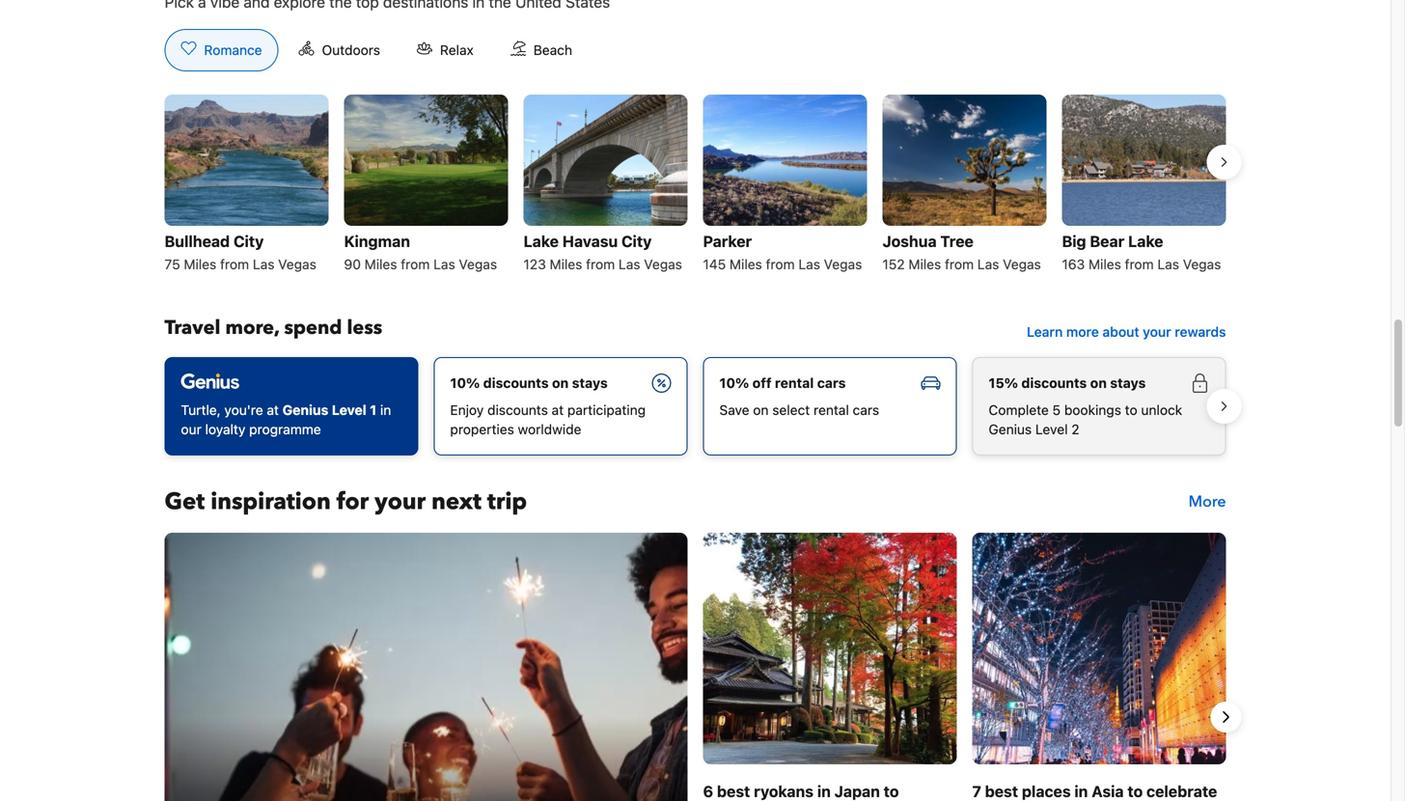 Task type: locate. For each thing, give the bounding box(es) containing it.
best right 7
[[985, 782, 1018, 800]]

your right about
[[1143, 324, 1171, 340]]

ryokans
[[754, 782, 814, 800]]

miles inside the lake havasu city 123 miles from las vegas
[[550, 256, 582, 272]]

unlock
[[1141, 402, 1182, 418]]

vegas up rewards
[[1183, 256, 1221, 272]]

75
[[165, 256, 180, 272]]

miles down bullhead
[[184, 256, 216, 272]]

in left the japan
[[817, 782, 831, 800]]

las left the 163
[[978, 256, 999, 272]]

0 horizontal spatial city
[[234, 232, 264, 250]]

2 at from the left
[[552, 402, 564, 418]]

las left 123
[[433, 256, 455, 272]]

10% for 10% discounts on stays
[[450, 375, 480, 391]]

2 vegas from the left
[[459, 256, 497, 272]]

miles down "joshua"
[[909, 256, 941, 272]]

get
[[165, 486, 205, 518]]

inspiration
[[211, 486, 331, 518]]

123
[[524, 256, 546, 272]]

1 from from the left
[[220, 256, 249, 272]]

1 horizontal spatial genius
[[989, 421, 1032, 437]]

discounts inside enjoy discounts at participating properties worldwide
[[487, 402, 548, 418]]

rewards
[[1175, 324, 1226, 340]]

2 10% from the left
[[719, 375, 749, 391]]

5 miles from the left
[[909, 256, 941, 272]]

to
[[1125, 402, 1138, 418], [884, 782, 899, 800], [1128, 782, 1143, 800]]

4 las from the left
[[799, 256, 820, 272]]

las left 145
[[619, 256, 640, 272]]

2 horizontal spatial on
[[1090, 375, 1107, 391]]

in right 1
[[380, 402, 391, 418]]

6 las from the left
[[1158, 256, 1179, 272]]

lake right bear
[[1128, 232, 1163, 250]]

4 vegas from the left
[[824, 256, 862, 272]]

0 vertical spatial genius
[[283, 402, 329, 418]]

to for 6 best ryokans in japan to
[[884, 782, 899, 800]]

miles down kingman
[[365, 256, 397, 272]]

your right for
[[375, 486, 426, 518]]

complete 5 bookings to unlock genius level 2
[[989, 402, 1182, 437]]

1 horizontal spatial best
[[985, 782, 1018, 800]]

152
[[883, 256, 905, 272]]

5 vegas from the left
[[1003, 256, 1041, 272]]

select
[[772, 402, 810, 418]]

best for 6
[[717, 782, 750, 800]]

0 vertical spatial region
[[149, 87, 1242, 284]]

miles down bear
[[1089, 256, 1121, 272]]

1 horizontal spatial stays
[[1110, 375, 1146, 391]]

1 vertical spatial region
[[149, 349, 1242, 463]]

spend
[[284, 315, 342, 341]]

2 horizontal spatial in
[[1075, 782, 1088, 800]]

turtle,
[[181, 402, 221, 418]]

to right asia
[[1128, 782, 1143, 800]]

discounts up 5
[[1022, 375, 1087, 391]]

joshua tree 152 miles from las vegas
[[883, 232, 1041, 272]]

1 horizontal spatial 10%
[[719, 375, 749, 391]]

cars right 'select'
[[853, 402, 879, 418]]

on up enjoy discounts at participating properties worldwide
[[552, 375, 569, 391]]

genius down complete
[[989, 421, 1032, 437]]

7 best places in asia to celebrate
[[972, 782, 1217, 801]]

stays
[[572, 375, 608, 391], [1110, 375, 1146, 391]]

region containing 6 best ryokans in japan to
[[149, 533, 1242, 801]]

las inside joshua tree 152 miles from las vegas
[[978, 256, 999, 272]]

miles down parker
[[730, 256, 762, 272]]

from
[[220, 256, 249, 272], [401, 256, 430, 272], [586, 256, 615, 272], [766, 256, 795, 272], [945, 256, 974, 272], [1125, 256, 1154, 272]]

level
[[332, 402, 366, 418], [1036, 421, 1068, 437]]

at
[[267, 402, 279, 418], [552, 402, 564, 418]]

0 horizontal spatial stays
[[572, 375, 608, 391]]

from inside kingman 90 miles from las vegas
[[401, 256, 430, 272]]

in for 6 best ryokans in japan to
[[817, 782, 831, 800]]

in left asia
[[1075, 782, 1088, 800]]

from inside bullhead city 75 miles from las vegas
[[220, 256, 249, 272]]

more,
[[225, 315, 279, 341]]

0 horizontal spatial on
[[552, 375, 569, 391]]

1 vegas from the left
[[278, 256, 316, 272]]

stays up participating
[[572, 375, 608, 391]]

las up rewards
[[1158, 256, 1179, 272]]

7
[[972, 782, 981, 800]]

2 city from the left
[[622, 232, 652, 250]]

stays up the unlock
[[1110, 375, 1146, 391]]

miles inside bullhead city 75 miles from las vegas
[[184, 256, 216, 272]]

2 las from the left
[[433, 256, 455, 272]]

beach button
[[494, 29, 589, 71]]

tab list
[[149, 29, 604, 72]]

blue genius logo image
[[181, 373, 239, 389], [181, 373, 239, 389]]

1 city from the left
[[234, 232, 264, 250]]

1 vertical spatial rental
[[814, 402, 849, 418]]

0 horizontal spatial in
[[380, 402, 391, 418]]

miles inside joshua tree 152 miles from las vegas
[[909, 256, 941, 272]]

1 region from the top
[[149, 87, 1242, 284]]

city right bullhead
[[234, 232, 264, 250]]

best for 7
[[985, 782, 1018, 800]]

10% off rental cars
[[719, 375, 846, 391]]

3 from from the left
[[586, 256, 615, 272]]

parker 145 miles from las vegas
[[703, 232, 862, 272]]

0 horizontal spatial genius
[[283, 402, 329, 418]]

las inside bullhead city 75 miles from las vegas
[[253, 256, 275, 272]]

1 horizontal spatial city
[[622, 232, 652, 250]]

cars
[[817, 375, 846, 391], [853, 402, 879, 418]]

our
[[181, 421, 202, 437]]

tab list containing romance
[[149, 29, 604, 72]]

vegas left 123
[[459, 256, 497, 272]]

outdoors button
[[282, 29, 397, 71]]

on up the bookings
[[1090, 375, 1107, 391]]

1 las from the left
[[253, 256, 275, 272]]

163
[[1062, 256, 1085, 272]]

vegas
[[278, 256, 316, 272], [459, 256, 497, 272], [644, 256, 682, 272], [824, 256, 862, 272], [1003, 256, 1041, 272], [1183, 256, 1221, 272]]

10% up save
[[719, 375, 749, 391]]

3 las from the left
[[619, 256, 640, 272]]

3 vegas from the left
[[644, 256, 682, 272]]

discounts
[[483, 375, 549, 391], [1022, 375, 1087, 391], [487, 402, 548, 418]]

next image
[[1215, 705, 1238, 729]]

off
[[753, 375, 772, 391]]

genius up programme
[[283, 402, 329, 418]]

2 miles from the left
[[365, 256, 397, 272]]

at up worldwide
[[552, 402, 564, 418]]

0 horizontal spatial best
[[717, 782, 750, 800]]

lake up 123
[[524, 232, 559, 250]]

6 miles from the left
[[1089, 256, 1121, 272]]

in inside 7 best places in asia to celebrate
[[1075, 782, 1088, 800]]

1 horizontal spatial level
[[1036, 421, 1068, 437]]

relax
[[440, 42, 474, 58]]

vegas inside joshua tree 152 miles from las vegas
[[1003, 256, 1041, 272]]

1 lake from the left
[[524, 232, 559, 250]]

romance button
[[165, 29, 279, 71]]

miles
[[184, 256, 216, 272], [365, 256, 397, 272], [550, 256, 582, 272], [730, 256, 762, 272], [909, 256, 941, 272], [1089, 256, 1121, 272]]

1 at from the left
[[267, 402, 279, 418]]

6 from from the left
[[1125, 256, 1154, 272]]

at inside enjoy discounts at participating properties worldwide
[[552, 402, 564, 418]]

0 horizontal spatial level
[[332, 402, 366, 418]]

15%
[[989, 375, 1018, 391]]

on for bookings
[[1090, 375, 1107, 391]]

1 vertical spatial cars
[[853, 402, 879, 418]]

6 best ryokans in japan to link
[[703, 533, 957, 801]]

bullhead
[[165, 232, 230, 250]]

from inside the lake havasu city 123 miles from las vegas
[[586, 256, 615, 272]]

2 best from the left
[[985, 782, 1018, 800]]

0 vertical spatial cars
[[817, 375, 846, 391]]

1 horizontal spatial your
[[1143, 324, 1171, 340]]

1 best from the left
[[717, 782, 750, 800]]

miles inside big bear lake 163 miles from las vegas
[[1089, 256, 1121, 272]]

0 horizontal spatial at
[[267, 402, 279, 418]]

2 from from the left
[[401, 256, 430, 272]]

city
[[234, 232, 264, 250], [622, 232, 652, 250]]

1 horizontal spatial at
[[552, 402, 564, 418]]

best inside 6 best ryokans in japan to
[[717, 782, 750, 800]]

0 horizontal spatial 10%
[[450, 375, 480, 391]]

vegas left "90"
[[278, 256, 316, 272]]

region containing 10% discounts on stays
[[149, 349, 1242, 463]]

vegas left 145
[[644, 256, 682, 272]]

5
[[1053, 402, 1061, 418]]

4 from from the left
[[766, 256, 795, 272]]

3 miles from the left
[[550, 256, 582, 272]]

rental right 'select'
[[814, 402, 849, 418]]

japan
[[835, 782, 880, 800]]

0 horizontal spatial your
[[375, 486, 426, 518]]

1 horizontal spatial in
[[817, 782, 831, 800]]

1 miles from the left
[[184, 256, 216, 272]]

rental
[[775, 375, 814, 391], [814, 402, 849, 418]]

level down 5
[[1036, 421, 1068, 437]]

5 las from the left
[[978, 256, 999, 272]]

trip
[[487, 486, 527, 518]]

to left the unlock
[[1125, 402, 1138, 418]]

2 lake from the left
[[1128, 232, 1163, 250]]

145
[[703, 256, 726, 272]]

from right the 163
[[1125, 256, 1154, 272]]

your
[[1143, 324, 1171, 340], [375, 486, 426, 518]]

1 stays from the left
[[572, 375, 608, 391]]

0 vertical spatial your
[[1143, 324, 1171, 340]]

1 vertical spatial your
[[375, 486, 426, 518]]

0 horizontal spatial lake
[[524, 232, 559, 250]]

to inside 7 best places in asia to celebrate
[[1128, 782, 1143, 800]]

from down tree
[[945, 256, 974, 272]]

2 stays from the left
[[1110, 375, 1146, 391]]

places
[[1022, 782, 1071, 800]]

best
[[717, 782, 750, 800], [985, 782, 1018, 800]]

10% discounts on stays
[[450, 375, 608, 391]]

from down havasu
[[586, 256, 615, 272]]

2 vertical spatial region
[[149, 533, 1242, 801]]

in
[[380, 402, 391, 418], [817, 782, 831, 800], [1075, 782, 1088, 800]]

1 horizontal spatial lake
[[1128, 232, 1163, 250]]

miles right 123
[[550, 256, 582, 272]]

vegas inside parker 145 miles from las vegas
[[824, 256, 862, 272]]

1 vertical spatial level
[[1036, 421, 1068, 437]]

1 vertical spatial genius
[[989, 421, 1032, 437]]

6 vegas from the left
[[1183, 256, 1221, 272]]

loyalty
[[205, 421, 246, 437]]

discounts up enjoy discounts at participating properties worldwide
[[483, 375, 549, 391]]

las left '152'
[[799, 256, 820, 272]]

vegas left the 163
[[1003, 256, 1041, 272]]

lake
[[524, 232, 559, 250], [1128, 232, 1163, 250]]

discounts down 10% discounts on stays
[[487, 402, 548, 418]]

city right havasu
[[622, 232, 652, 250]]

at up programme
[[267, 402, 279, 418]]

best right 6
[[717, 782, 750, 800]]

vegas inside big bear lake 163 miles from las vegas
[[1183, 256, 1221, 272]]

2
[[1072, 421, 1080, 437]]

on
[[552, 375, 569, 391], [1090, 375, 1107, 391], [753, 402, 769, 418]]

vegas inside kingman 90 miles from las vegas
[[459, 256, 497, 272]]

15% discounts on stays
[[989, 375, 1146, 391]]

for
[[337, 486, 369, 518]]

10% for 10% off rental cars
[[719, 375, 749, 391]]

vegas left '152'
[[824, 256, 862, 272]]

10%
[[450, 375, 480, 391], [719, 375, 749, 391]]

from right 145
[[766, 256, 795, 272]]

genius
[[283, 402, 329, 418], [989, 421, 1032, 437]]

from down kingman
[[401, 256, 430, 272]]

from down bullhead
[[220, 256, 249, 272]]

level left 1
[[332, 402, 366, 418]]

to right the japan
[[884, 782, 899, 800]]

on right save
[[753, 402, 769, 418]]

best inside 7 best places in asia to celebrate
[[985, 782, 1018, 800]]

rental up 'select'
[[775, 375, 814, 391]]

participating
[[567, 402, 646, 418]]

10% up enjoy
[[450, 375, 480, 391]]

enjoy discounts at participating properties worldwide
[[450, 402, 646, 437]]

bullhead city 75 miles from las vegas
[[165, 232, 316, 272]]

3 region from the top
[[149, 533, 1242, 801]]

las up travel more, spend less
[[253, 256, 275, 272]]

travel
[[165, 315, 220, 341]]

las
[[253, 256, 275, 272], [433, 256, 455, 272], [619, 256, 640, 272], [799, 256, 820, 272], [978, 256, 999, 272], [1158, 256, 1179, 272]]

in inside in our loyalty programme
[[380, 402, 391, 418]]

4 miles from the left
[[730, 256, 762, 272]]

outdoors
[[322, 42, 380, 58]]

5 from from the left
[[945, 256, 974, 272]]

to inside 6 best ryokans in japan to
[[884, 782, 899, 800]]

1 10% from the left
[[450, 375, 480, 391]]

region
[[149, 87, 1242, 284], [149, 349, 1242, 463], [149, 533, 1242, 801]]

in inside 6 best ryokans in japan to
[[817, 782, 831, 800]]

2 region from the top
[[149, 349, 1242, 463]]

6
[[703, 782, 713, 800]]

1 horizontal spatial cars
[[853, 402, 879, 418]]

parker
[[703, 232, 752, 250]]

cars up save on select rental cars
[[817, 375, 846, 391]]

level inside complete 5 bookings to unlock genius level 2
[[1036, 421, 1068, 437]]



Task type: vqa. For each thing, say whether or not it's contained in the screenshot.


Task type: describe. For each thing, give the bounding box(es) containing it.
1
[[370, 402, 377, 418]]

on for at
[[552, 375, 569, 391]]

6 best ryokans in japan to
[[703, 782, 899, 801]]

learn
[[1027, 324, 1063, 340]]

lake inside big bear lake 163 miles from las vegas
[[1128, 232, 1163, 250]]

from inside big bear lake 163 miles from las vegas
[[1125, 256, 1154, 272]]

city inside the lake havasu city 123 miles from las vegas
[[622, 232, 652, 250]]

worldwide
[[518, 421, 581, 437]]

learn more about your rewards
[[1027, 324, 1226, 340]]

0 vertical spatial rental
[[775, 375, 814, 391]]

las inside kingman 90 miles from las vegas
[[433, 256, 455, 272]]

asia
[[1092, 782, 1124, 800]]

next
[[432, 486, 481, 518]]

enjoy
[[450, 402, 484, 418]]

1 horizontal spatial on
[[753, 402, 769, 418]]

region for learn more about your rewards link
[[149, 349, 1242, 463]]

miles inside kingman 90 miles from las vegas
[[365, 256, 397, 272]]

bookings
[[1064, 402, 1121, 418]]

more link
[[1189, 486, 1226, 517]]

your for next
[[375, 486, 426, 518]]

romance
[[204, 42, 262, 58]]

to for 7 best places in asia to celebrate
[[1128, 782, 1143, 800]]

less
[[347, 315, 382, 341]]

from inside parker 145 miles from las vegas
[[766, 256, 795, 272]]

programme
[[249, 421, 321, 437]]

city inside bullhead city 75 miles from las vegas
[[234, 232, 264, 250]]

turtle, you're at genius level 1
[[181, 402, 377, 418]]

7 best places in asia to celebrate link
[[972, 533, 1226, 801]]

travel more, spend less
[[165, 315, 382, 341]]

stays for 10% discounts on stays
[[572, 375, 608, 391]]

havasu
[[562, 232, 618, 250]]

vegas inside the lake havasu city 123 miles from las vegas
[[644, 256, 682, 272]]

tree
[[940, 232, 974, 250]]

0 vertical spatial level
[[332, 402, 366, 418]]

90
[[344, 256, 361, 272]]

las inside big bear lake 163 miles from las vegas
[[1158, 256, 1179, 272]]

stays for 15% discounts on stays
[[1110, 375, 1146, 391]]

about
[[1103, 324, 1139, 340]]

discounts for 5
[[1022, 375, 1087, 391]]

region containing bullhead city
[[149, 87, 1242, 284]]

more
[[1066, 324, 1099, 340]]

big
[[1062, 232, 1086, 250]]

las inside the lake havasu city 123 miles from las vegas
[[619, 256, 640, 272]]

las inside parker 145 miles from las vegas
[[799, 256, 820, 272]]

learn more about your rewards link
[[1019, 315, 1234, 349]]

lake havasu city 123 miles from las vegas
[[524, 232, 682, 272]]

vegas inside bullhead city 75 miles from las vegas
[[278, 256, 316, 272]]

lake inside the lake havasu city 123 miles from las vegas
[[524, 232, 559, 250]]

celebrate
[[1147, 782, 1217, 800]]

genius inside complete 5 bookings to unlock genius level 2
[[989, 421, 1032, 437]]

joshua
[[883, 232, 937, 250]]

your for rewards
[[1143, 324, 1171, 340]]

miles inside parker 145 miles from las vegas
[[730, 256, 762, 272]]

beach
[[534, 42, 572, 58]]

in for 7 best places in asia to celebrate
[[1075, 782, 1088, 800]]

at for discounts
[[552, 402, 564, 418]]

region for the more link
[[149, 533, 1242, 801]]

get inspiration for your next trip
[[165, 486, 527, 518]]

big bear lake 163 miles from las vegas
[[1062, 232, 1221, 272]]

7 best places in asia to celebrate christmas image
[[972, 533, 1226, 764]]

at for you're
[[267, 402, 279, 418]]

discounts for discounts
[[483, 375, 549, 391]]

save
[[719, 402, 749, 418]]

in our loyalty programme
[[181, 402, 391, 437]]

kingman 90 miles from las vegas
[[344, 232, 497, 272]]

you're
[[224, 402, 263, 418]]

complete
[[989, 402, 1049, 418]]

0 horizontal spatial cars
[[817, 375, 846, 391]]

to inside complete 5 bookings to unlock genius level 2
[[1125, 402, 1138, 418]]

more
[[1189, 491, 1226, 512]]

6 best ryokans in japan to rejuvenate yourself image
[[703, 533, 957, 764]]

kingman
[[344, 232, 410, 250]]

relax button
[[401, 29, 490, 71]]

from inside joshua tree 152 miles from las vegas
[[945, 256, 974, 272]]

bear
[[1090, 232, 1125, 250]]

properties
[[450, 421, 514, 437]]

save on select rental cars
[[719, 402, 879, 418]]



